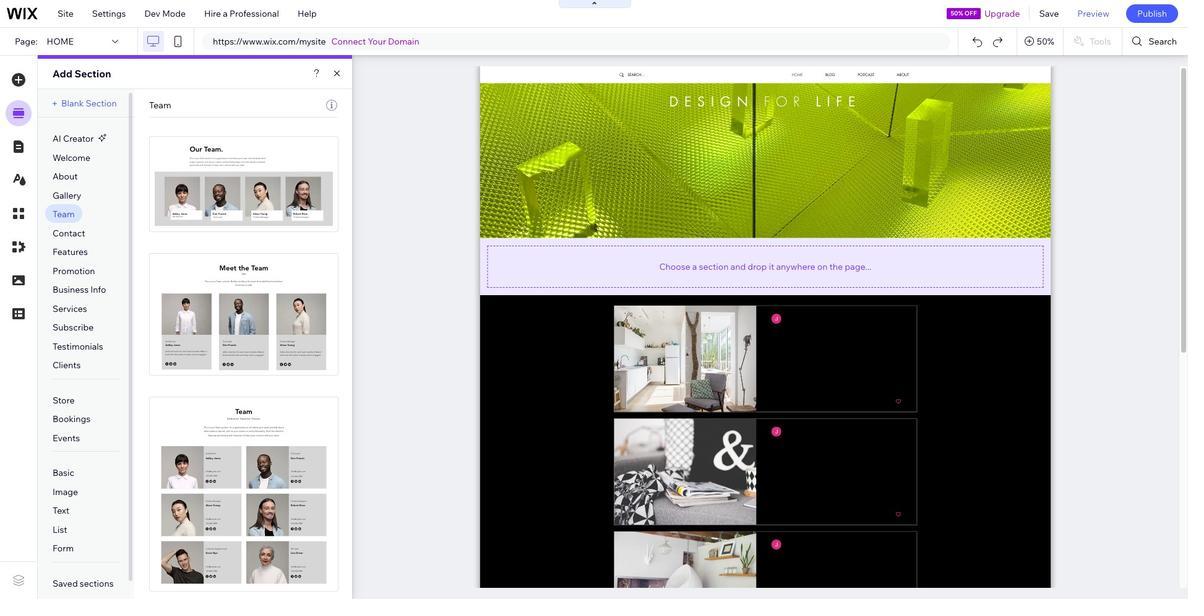 Task type: vqa. For each thing, say whether or not it's contained in the screenshot.
Preview on the right of the page
yes



Task type: locate. For each thing, give the bounding box(es) containing it.
0 vertical spatial section
[[75, 67, 111, 80]]

add
[[53, 67, 72, 80]]

0 vertical spatial a
[[223, 8, 228, 19]]

welcome
[[53, 152, 90, 163]]

team
[[149, 100, 171, 111], [53, 209, 75, 220]]

1 horizontal spatial 50%
[[1037, 36, 1055, 47]]

50%
[[951, 9, 963, 17], [1037, 36, 1055, 47]]

50% down 'save'
[[1037, 36, 1055, 47]]

testimonials
[[53, 341, 103, 352]]

off
[[965, 9, 977, 17]]

it
[[769, 261, 774, 272]]

image
[[53, 486, 78, 497]]

professional
[[230, 8, 279, 19]]

text
[[53, 505, 69, 516]]

blank
[[61, 98, 84, 109]]

1 horizontal spatial a
[[692, 261, 697, 272]]

section up blank section
[[75, 67, 111, 80]]

1 vertical spatial 50%
[[1037, 36, 1055, 47]]

add section
[[53, 67, 111, 80]]

domain
[[388, 36, 419, 47]]

sections
[[80, 578, 114, 589]]

1 vertical spatial section
[[86, 98, 117, 109]]

gallery
[[53, 190, 81, 201]]

a left section on the right top of the page
[[692, 261, 697, 272]]

on
[[817, 261, 828, 272]]

50% left the off at top
[[951, 9, 963, 17]]

preview button
[[1068, 0, 1119, 27]]

1 vertical spatial team
[[53, 209, 75, 220]]

0 vertical spatial team
[[149, 100, 171, 111]]

tools
[[1090, 36, 1111, 47]]

50% inside the 50% button
[[1037, 36, 1055, 47]]

a for professional
[[223, 8, 228, 19]]

page...
[[845, 261, 872, 272]]

info
[[91, 284, 106, 295]]

section right blank
[[86, 98, 117, 109]]

a
[[223, 8, 228, 19], [692, 261, 697, 272]]

basic
[[53, 467, 74, 479]]

0 vertical spatial 50%
[[951, 9, 963, 17]]

mode
[[162, 8, 186, 19]]

0 horizontal spatial a
[[223, 8, 228, 19]]

anywhere
[[776, 261, 816, 272]]

the
[[830, 261, 843, 272]]

dev mode
[[144, 8, 186, 19]]

store
[[53, 395, 75, 406]]

0 horizontal spatial 50%
[[951, 9, 963, 17]]

your
[[368, 36, 386, 47]]

1 horizontal spatial team
[[149, 100, 171, 111]]

section
[[75, 67, 111, 80], [86, 98, 117, 109]]

promotion
[[53, 265, 95, 276]]

creator
[[63, 133, 94, 144]]

clients
[[53, 360, 81, 371]]

hire
[[204, 8, 221, 19]]

upgrade
[[985, 8, 1020, 19]]

a for section
[[692, 261, 697, 272]]

0 horizontal spatial team
[[53, 209, 75, 220]]

50% for 50%
[[1037, 36, 1055, 47]]

50% for 50% off
[[951, 9, 963, 17]]

services
[[53, 303, 87, 314]]

1 vertical spatial a
[[692, 261, 697, 272]]

a right hire on the top left of page
[[223, 8, 228, 19]]

connect
[[331, 36, 366, 47]]

hire a professional
[[204, 8, 279, 19]]

blank section
[[61, 98, 117, 109]]

publish button
[[1126, 4, 1178, 23]]



Task type: describe. For each thing, give the bounding box(es) containing it.
settings
[[92, 8, 126, 19]]

https://www.wix.com/mysite
[[213, 36, 326, 47]]

contact
[[53, 228, 85, 239]]

drop
[[748, 261, 767, 272]]

form
[[53, 543, 74, 554]]

home
[[47, 36, 74, 47]]

ai creator
[[53, 133, 94, 144]]

ai
[[53, 133, 61, 144]]

bookings
[[53, 414, 91, 425]]

about
[[53, 171, 78, 182]]

save
[[1039, 8, 1059, 19]]

events
[[53, 432, 80, 444]]

business
[[53, 284, 89, 295]]

section for add section
[[75, 67, 111, 80]]

50% button
[[1017, 28, 1063, 55]]

saved
[[53, 578, 78, 589]]

save button
[[1030, 0, 1068, 27]]

choose
[[659, 261, 690, 272]]

site
[[58, 8, 74, 19]]

business info
[[53, 284, 106, 295]]

and
[[731, 261, 746, 272]]

section for blank section
[[86, 98, 117, 109]]

preview
[[1078, 8, 1110, 19]]

publish
[[1138, 8, 1167, 19]]

list
[[53, 524, 67, 535]]

50% off
[[951, 9, 977, 17]]

dev
[[144, 8, 160, 19]]

section
[[699, 261, 729, 272]]

tools button
[[1064, 28, 1122, 55]]

search
[[1149, 36, 1177, 47]]

choose a section and drop it anywhere on the page...
[[659, 261, 872, 272]]

help
[[298, 8, 317, 19]]

https://www.wix.com/mysite connect your domain
[[213, 36, 419, 47]]

search button
[[1123, 28, 1188, 55]]

saved sections
[[53, 578, 114, 589]]

features
[[53, 246, 88, 258]]

subscribe
[[53, 322, 94, 333]]



